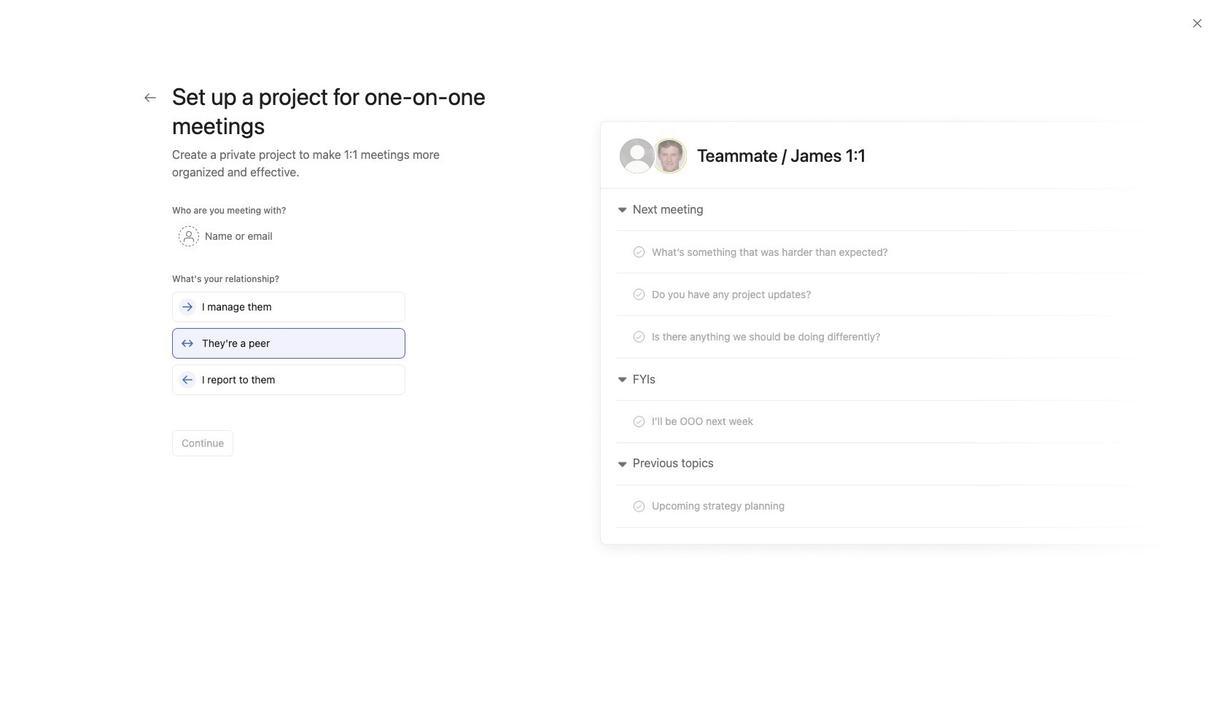 Task type: locate. For each thing, give the bounding box(es) containing it.
1 vertical spatial mark complete image
[[273, 340, 290, 358]]

1 vertical spatial mark complete image
[[273, 393, 290, 410]]

list item
[[258, 309, 1133, 336], [258, 336, 1133, 362], [258, 388, 1133, 414], [258, 414, 1133, 441], [258, 441, 1133, 467], [282, 560, 318, 596], [301, 630, 322, 650]]

go back image
[[144, 92, 156, 104]]

mark complete image
[[273, 366, 290, 384], [273, 393, 290, 410]]

global element
[[0, 36, 175, 123]]

0 vertical spatial mark complete image
[[273, 314, 290, 331]]

close image
[[1192, 18, 1204, 29]]

0 vertical spatial mark complete checkbox
[[273, 340, 290, 358]]

2 mark complete image from the top
[[273, 393, 290, 410]]

1 vertical spatial mark complete checkbox
[[273, 366, 290, 384]]

1 mark complete image from the top
[[273, 314, 290, 331]]

2 mark complete checkbox from the top
[[273, 393, 290, 410]]

mark complete image
[[273, 314, 290, 331], [273, 340, 290, 358]]

0 vertical spatial mark complete checkbox
[[273, 314, 290, 331]]

list box
[[441, 6, 791, 29]]

Mark complete checkbox
[[273, 314, 290, 331], [273, 366, 290, 384]]

2 mark complete image from the top
[[273, 340, 290, 358]]

0 vertical spatial mark complete image
[[273, 366, 290, 384]]

Mark complete checkbox
[[273, 340, 290, 358], [273, 393, 290, 410]]

1 vertical spatial mark complete checkbox
[[273, 393, 290, 410]]



Task type: describe. For each thing, give the bounding box(es) containing it.
1 mark complete image from the top
[[273, 366, 290, 384]]

close image
[[1192, 18, 1204, 29]]

dependencies image
[[273, 287, 290, 305]]

this is a preview of your project image
[[587, 111, 1179, 562]]

1 mark complete checkbox from the top
[[273, 314, 290, 331]]

1 mark complete checkbox from the top
[[273, 340, 290, 358]]

2 mark complete checkbox from the top
[[273, 366, 290, 384]]



Task type: vqa. For each thing, say whether or not it's contained in the screenshot.
"Goals" 'Link'
no



